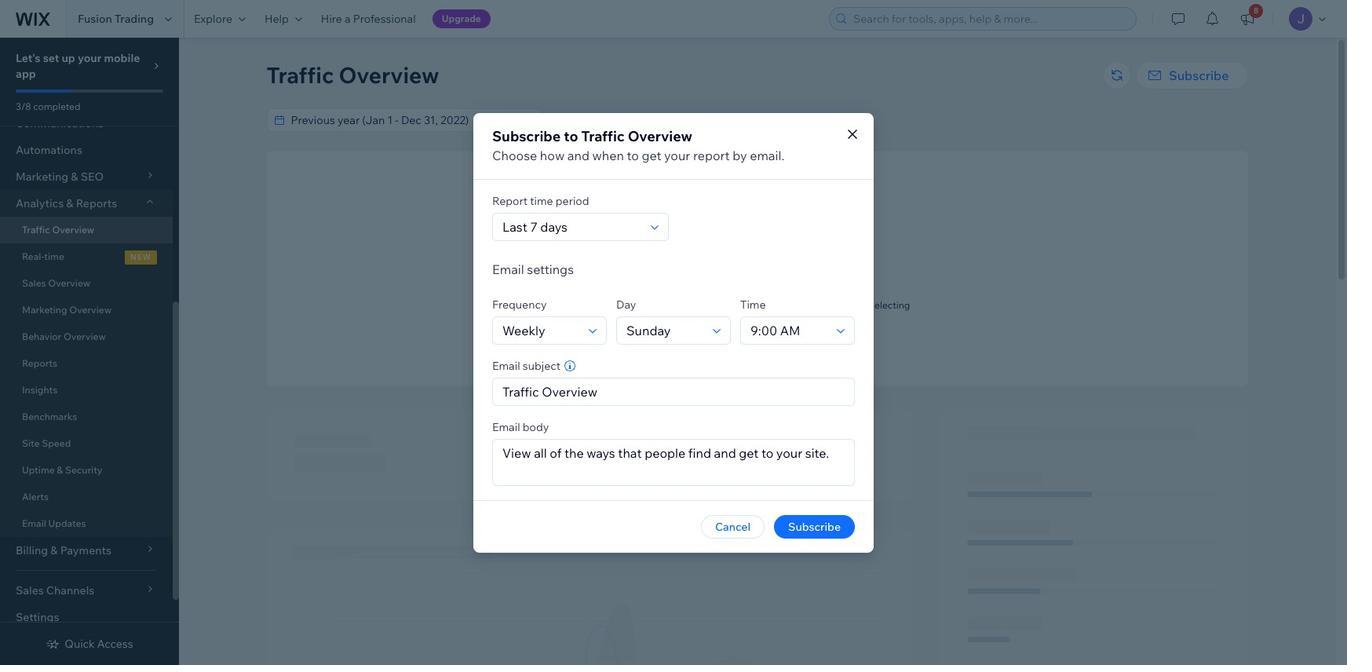 Task type: vqa. For each thing, say whether or not it's contained in the screenshot.
Traffic Overview
yes



Task type: locate. For each thing, give the bounding box(es) containing it.
overview for sales overview link
[[48, 277, 90, 289]]

1 vertical spatial reports
[[22, 357, 57, 369]]

1 horizontal spatial traffic
[[267, 61, 334, 89]]

overview down the analytics & reports
[[52, 224, 94, 236]]

& inside dropdown button
[[66, 196, 73, 210]]

1 horizontal spatial a
[[727, 338, 732, 350]]

0 horizontal spatial subscribe
[[492, 127, 561, 145]]

&
[[66, 196, 73, 210], [57, 464, 63, 476]]

1 horizontal spatial to
[[601, 113, 611, 127]]

1 vertical spatial subscribe button
[[774, 515, 855, 538]]

Report time period field
[[498, 213, 646, 240]]

-
[[730, 113, 733, 127]]

hire a professional
[[321, 12, 416, 26]]

0 horizontal spatial traffic overview
[[22, 224, 94, 236]]

0 vertical spatial reports
[[76, 196, 117, 210]]

a
[[345, 12, 351, 26], [727, 338, 732, 350]]

email up the frequency
[[492, 261, 524, 277]]

those
[[799, 299, 824, 311]]

1 horizontal spatial time
[[530, 194, 553, 208]]

traffic down help button
[[267, 61, 334, 89]]

marketing
[[22, 304, 67, 316]]

report
[[492, 194, 528, 208]]

0 vertical spatial time
[[530, 194, 553, 208]]

0 horizontal spatial hire
[[321, 12, 342, 26]]

1 horizontal spatial subscribe
[[789, 520, 841, 534]]

& for analytics
[[66, 196, 73, 210]]

& right uptime
[[57, 464, 63, 476]]

1 vertical spatial a
[[727, 338, 732, 350]]

Email subject field
[[498, 378, 850, 405]]

1 vertical spatial &
[[57, 464, 63, 476]]

overview
[[339, 61, 439, 89], [628, 127, 693, 145], [52, 224, 94, 236], [48, 277, 90, 289], [69, 304, 112, 316], [64, 331, 106, 342]]

period up report time period field
[[556, 194, 589, 208]]

1 horizontal spatial traffic overview
[[267, 61, 439, 89]]

0 horizontal spatial traffic
[[22, 224, 50, 236]]

reports link
[[0, 350, 173, 377]]

insights link
[[0, 377, 173, 404]]

page skeleton image
[[267, 410, 1248, 665]]

behavior overview link
[[0, 324, 173, 350]]

1 vertical spatial time
[[44, 251, 64, 262]]

email settings
[[492, 261, 574, 277]]

sales
[[22, 277, 46, 289]]

marketing
[[734, 338, 778, 350]]

your
[[78, 51, 102, 65], [664, 147, 691, 163], [650, 299, 669, 311]]

reports
[[76, 196, 117, 210], [22, 357, 57, 369]]

reports up the traffic overview link
[[76, 196, 117, 210]]

let's set up your mobile app
[[16, 51, 140, 81]]

email for email settings
[[492, 261, 524, 277]]

traffic left on
[[757, 299, 783, 311]]

a inside hire a professional link
[[345, 12, 351, 26]]

speed
[[42, 437, 71, 449]]

not enough traffic looks like your site didn't have any traffic on those dates. try selecting another time period.
[[604, 280, 910, 323]]

site speed
[[22, 437, 71, 449]]

expert
[[780, 338, 809, 350]]

hire
[[321, 12, 342, 26], [706, 338, 724, 350]]

selecting
[[870, 299, 910, 311]]

to left previous
[[601, 113, 611, 127]]

0 horizontal spatial to
[[564, 127, 578, 145]]

time up hire a marketing expert link
[[749, 311, 769, 323]]

& right analytics
[[66, 196, 73, 210]]

1 horizontal spatial subscribe button
[[1136, 61, 1248, 90]]

1 vertical spatial your
[[664, 147, 691, 163]]

sales overview link
[[0, 270, 173, 297]]

email left body
[[492, 420, 520, 434]]

0 horizontal spatial subscribe button
[[774, 515, 855, 538]]

trading
[[115, 12, 154, 26]]

email for email body
[[492, 420, 520, 434]]

traffic inside sidebar element
[[22, 224, 50, 236]]

email left 'subject'
[[492, 359, 520, 373]]

analytics & reports button
[[0, 190, 173, 217]]

Email body text field
[[493, 439, 854, 485]]

1 horizontal spatial hire
[[706, 338, 724, 350]]

1 vertical spatial hire
[[706, 338, 724, 350]]

traffic up on
[[774, 280, 806, 295]]

to up and
[[564, 127, 578, 145]]

2 vertical spatial your
[[650, 299, 669, 311]]

0 vertical spatial hire
[[321, 12, 342, 26]]

help
[[265, 12, 289, 26]]

a for marketing
[[727, 338, 732, 350]]

2 horizontal spatial to
[[627, 147, 639, 163]]

subscribe
[[1169, 68, 1229, 83], [492, 127, 561, 145], [789, 520, 841, 534]]

2 horizontal spatial traffic
[[582, 127, 625, 145]]

your right like
[[650, 299, 669, 311]]

hire down another
[[706, 338, 724, 350]]

help button
[[255, 0, 312, 38]]

time inside not enough traffic looks like your site didn't have any traffic on those dates. try selecting another time period.
[[749, 311, 769, 323]]

traffic down analytics
[[22, 224, 50, 236]]

0 vertical spatial subscribe button
[[1136, 61, 1248, 90]]

hire right help button
[[321, 12, 342, 26]]

a inside hire a marketing expert link
[[727, 338, 732, 350]]

time right report
[[530, 194, 553, 208]]

Day field
[[622, 317, 708, 344]]

0 vertical spatial &
[[66, 196, 73, 210]]

your right get
[[664, 147, 691, 163]]

to for traffic
[[564, 127, 578, 145]]

hire for hire a marketing expert
[[706, 338, 724, 350]]

2 horizontal spatial time
[[749, 311, 769, 323]]

overview up "marketing overview"
[[48, 277, 90, 289]]

time
[[530, 194, 553, 208], [44, 251, 64, 262], [749, 311, 769, 323]]

your inside subscribe to traffic overview choose how and when to get your report by email.
[[664, 147, 691, 163]]

0 horizontal spatial &
[[57, 464, 63, 476]]

reports up insights
[[22, 357, 57, 369]]

compared
[[546, 113, 598, 127]]

0 vertical spatial subscribe
[[1169, 68, 1229, 83]]

0 vertical spatial traffic
[[267, 61, 334, 89]]

enough
[[731, 280, 771, 295]]

to left get
[[627, 147, 639, 163]]

0 horizontal spatial a
[[345, 12, 351, 26]]

overview up get
[[628, 127, 693, 145]]

8 button
[[1231, 0, 1265, 38]]

get
[[642, 147, 662, 163]]

overview inside subscribe to traffic overview choose how and when to get your report by email.
[[628, 127, 693, 145]]

8
[[1254, 5, 1259, 16]]

mobile
[[104, 51, 140, 65]]

your right up on the left
[[78, 51, 102, 65]]

automations
[[16, 143, 82, 157]]

traffic overview inside sidebar element
[[22, 224, 94, 236]]

overview for marketing overview link
[[69, 304, 112, 316]]

overview down marketing overview link
[[64, 331, 106, 342]]

report time period
[[492, 194, 589, 208]]

overview down sales overview link
[[69, 304, 112, 316]]

traffic overview down the analytics & reports
[[22, 224, 94, 236]]

1 vertical spatial period
[[556, 194, 589, 208]]

email down alerts
[[22, 518, 46, 529]]

not
[[709, 280, 729, 295]]

(jan
[[697, 113, 719, 127]]

completed
[[33, 101, 80, 112]]

2 horizontal spatial subscribe
[[1169, 68, 1229, 83]]

traffic overview
[[267, 61, 439, 89], [22, 224, 94, 236]]

traffic inside subscribe to traffic overview choose how and when to get your report by email.
[[582, 127, 625, 145]]

overview for the behavior overview link
[[64, 331, 106, 342]]

traffic
[[267, 61, 334, 89], [582, 127, 625, 145], [22, 224, 50, 236]]

email.
[[750, 147, 785, 163]]

subscribe button
[[1136, 61, 1248, 90], [774, 515, 855, 538]]

Time field
[[746, 317, 832, 344]]

new
[[130, 252, 152, 262]]

email
[[492, 261, 524, 277], [492, 359, 520, 373], [492, 420, 520, 434], [22, 518, 46, 529]]

a left professional
[[345, 12, 351, 26]]

1 vertical spatial subscribe
[[492, 127, 561, 145]]

1 horizontal spatial &
[[66, 196, 73, 210]]

traffic overview down hire a professional at the left top of the page
[[267, 61, 439, 89]]

period
[[660, 113, 694, 127], [556, 194, 589, 208]]

email inside email updates link
[[22, 518, 46, 529]]

0 horizontal spatial reports
[[22, 357, 57, 369]]

time
[[741, 297, 766, 311]]

a left marketing at the bottom
[[727, 338, 732, 350]]

real-time
[[22, 251, 64, 262]]

updates
[[48, 518, 86, 529]]

behavior overview
[[22, 331, 106, 342]]

0 vertical spatial a
[[345, 12, 351, 26]]

traffic
[[774, 280, 806, 295], [757, 299, 783, 311]]

1 horizontal spatial period
[[660, 113, 694, 127]]

1 horizontal spatial reports
[[76, 196, 117, 210]]

upgrade
[[442, 13, 481, 24]]

period left (jan
[[660, 113, 694, 127]]

another
[[713, 311, 747, 323]]

dates.
[[826, 299, 852, 311]]

0 horizontal spatial time
[[44, 251, 64, 262]]

period.
[[771, 311, 802, 323]]

time inside sidebar element
[[44, 251, 64, 262]]

to for previous
[[601, 113, 611, 127]]

site
[[22, 437, 40, 449]]

None field
[[286, 109, 517, 131]]

1 vertical spatial traffic
[[757, 299, 783, 311]]

2 vertical spatial traffic
[[22, 224, 50, 236]]

1 vertical spatial traffic overview
[[22, 224, 94, 236]]

analytics & reports
[[16, 196, 117, 210]]

traffic up when in the left of the page
[[582, 127, 625, 145]]

0 vertical spatial your
[[78, 51, 102, 65]]

email for email updates
[[22, 518, 46, 529]]

and
[[568, 147, 590, 163]]

2 vertical spatial time
[[749, 311, 769, 323]]

cancel button
[[701, 515, 765, 538]]

1 vertical spatial traffic
[[582, 127, 625, 145]]

time up sales overview
[[44, 251, 64, 262]]



Task type: describe. For each thing, give the bounding box(es) containing it.
marketing overview
[[22, 304, 112, 316]]

professional
[[353, 12, 416, 26]]

insights
[[22, 384, 57, 396]]

Frequency field
[[498, 317, 584, 344]]

looks
[[604, 299, 631, 311]]

on
[[785, 299, 797, 311]]

report
[[693, 147, 730, 163]]

real-
[[22, 251, 44, 262]]

frequency
[[492, 297, 547, 311]]

app
[[16, 67, 36, 81]]

have
[[717, 299, 737, 311]]

& for uptime
[[57, 464, 63, 476]]

overview for the traffic overview link
[[52, 224, 94, 236]]

subject
[[523, 359, 561, 373]]

quick access
[[65, 637, 133, 651]]

hire a marketing expert
[[706, 338, 809, 350]]

upgrade button
[[432, 9, 491, 28]]

access
[[97, 637, 133, 651]]

quick
[[65, 637, 95, 651]]

security
[[65, 464, 103, 476]]

overview down professional
[[339, 61, 439, 89]]

automations link
[[0, 137, 173, 163]]

settings link
[[0, 604, 173, 631]]

hire for hire a professional
[[321, 12, 342, 26]]

Search for tools, apps, help & more... field
[[849, 8, 1132, 30]]

traffic overview link
[[0, 217, 173, 243]]

analytics
[[16, 196, 64, 210]]

compared to previous period (jan 1 - dec 31, 2021)
[[546, 113, 803, 127]]

when
[[593, 147, 624, 163]]

quick access button
[[46, 637, 133, 651]]

marketing overview link
[[0, 297, 173, 324]]

alerts
[[22, 491, 49, 503]]

31,
[[758, 113, 772, 127]]

reports inside analytics & reports dropdown button
[[76, 196, 117, 210]]

0 horizontal spatial period
[[556, 194, 589, 208]]

0 vertical spatial period
[[660, 113, 694, 127]]

uptime & security
[[22, 464, 103, 476]]

settings
[[527, 261, 574, 277]]

alerts link
[[0, 484, 173, 510]]

your inside let's set up your mobile app
[[78, 51, 102, 65]]

email subject
[[492, 359, 561, 373]]

any
[[740, 299, 755, 311]]

hire a marketing expert link
[[706, 337, 809, 351]]

2 vertical spatial subscribe
[[789, 520, 841, 534]]

hire a professional link
[[312, 0, 425, 38]]

3/8 completed
[[16, 101, 80, 112]]

set
[[43, 51, 59, 65]]

body
[[523, 420, 549, 434]]

reports inside reports link
[[22, 357, 57, 369]]

time for real-
[[44, 251, 64, 262]]

how
[[540, 147, 565, 163]]

site
[[671, 299, 687, 311]]

cancel
[[715, 520, 751, 534]]

0 vertical spatial traffic overview
[[267, 61, 439, 89]]

email updates link
[[0, 510, 173, 537]]

previous
[[614, 113, 658, 127]]

site speed link
[[0, 430, 173, 457]]

benchmarks
[[22, 411, 77, 423]]

time for report
[[530, 194, 553, 208]]

day
[[617, 297, 636, 311]]

choose
[[492, 147, 537, 163]]

sales overview
[[22, 277, 90, 289]]

fusion trading
[[78, 12, 154, 26]]

email body
[[492, 420, 549, 434]]

sidebar element
[[0, 0, 179, 665]]

by
[[733, 147, 747, 163]]

like
[[633, 299, 647, 311]]

3/8
[[16, 101, 31, 112]]

your inside not enough traffic looks like your site didn't have any traffic on those dates. try selecting another time period.
[[650, 299, 669, 311]]

up
[[62, 51, 75, 65]]

1
[[722, 113, 727, 127]]

uptime
[[22, 464, 55, 476]]

email for email subject
[[492, 359, 520, 373]]

0 vertical spatial traffic
[[774, 280, 806, 295]]

a for professional
[[345, 12, 351, 26]]

settings
[[16, 610, 59, 624]]

dec
[[736, 113, 756, 127]]

subscribe inside subscribe to traffic overview choose how and when to get your report by email.
[[492, 127, 561, 145]]

explore
[[194, 12, 232, 26]]

didn't
[[689, 299, 714, 311]]

fusion
[[78, 12, 112, 26]]

subscribe to traffic overview choose how and when to get your report by email.
[[492, 127, 785, 163]]

let's
[[16, 51, 41, 65]]

behavior
[[22, 331, 61, 342]]



